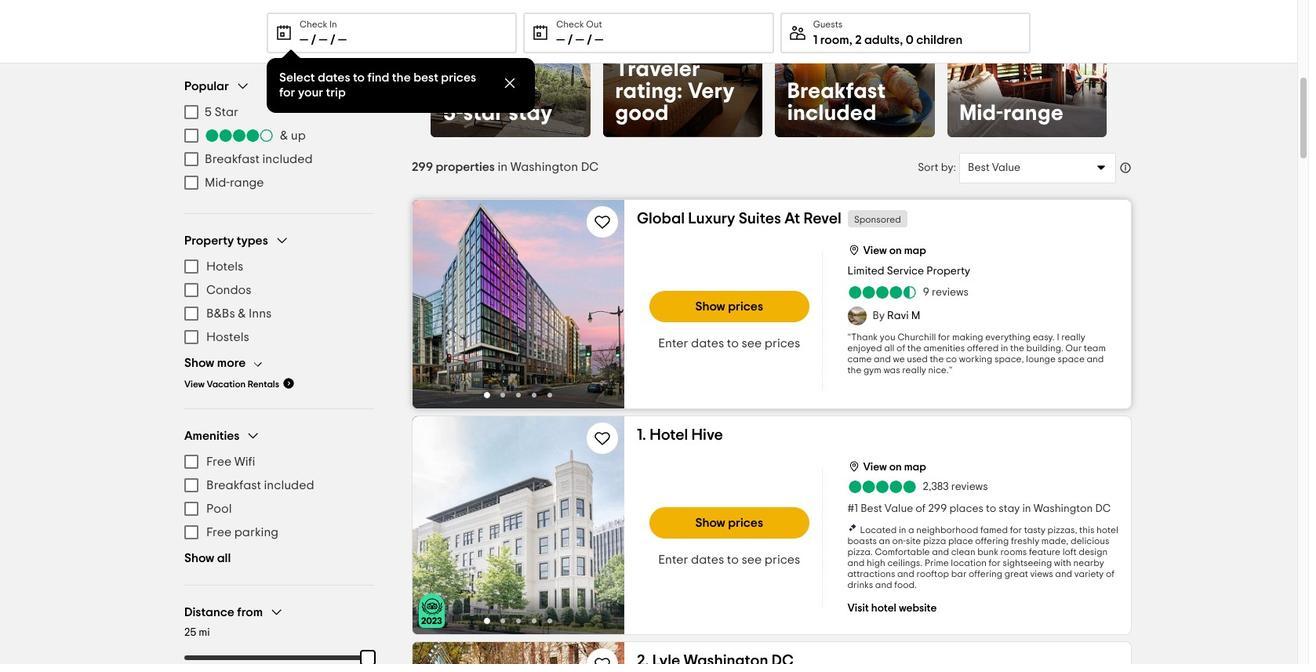 Task type: locate. For each thing, give the bounding box(es) containing it.
washington down 5-star stay
[[510, 160, 578, 173]]

amenities
[[924, 343, 965, 353]]

1 vertical spatial map
[[904, 462, 926, 473]]

global luxury suites at revel
[[637, 211, 842, 226]]

all down you
[[884, 343, 895, 353]]

map up limited service property
[[904, 245, 926, 256]]

0 vertical spatial menu
[[184, 100, 374, 195]]

of down 5.0 of 5 bubbles. 2,383 reviews element
[[916, 503, 926, 514]]

mid-range up best value
[[960, 102, 1064, 124]]

menu containing free wifi
[[184, 450, 374, 544]]

2 — from the left
[[319, 34, 327, 46]]

2 vertical spatial group
[[184, 428, 374, 566]]

view on map
[[863, 245, 926, 256], [863, 462, 926, 473]]

enjoyed
[[848, 343, 882, 353]]

properties
[[436, 160, 495, 173]]

299 down 2,383
[[928, 503, 947, 514]]

&
[[280, 129, 288, 142], [238, 308, 246, 320]]

space,
[[995, 354, 1024, 364]]

maximum distance slider
[[351, 641, 385, 664]]

breakfast included down room
[[788, 80, 886, 124]]

1 vertical spatial reviews
[[951, 482, 988, 493]]

0 horizontal spatial ,
[[849, 34, 853, 46]]

2 enter dates to see prices from the top
[[658, 553, 800, 566]]

check left in
[[300, 20, 327, 29]]

free left the wifi
[[206, 456, 232, 468]]

your
[[298, 86, 323, 99]]

3 group from the top
[[184, 428, 374, 566]]

in right properties
[[498, 160, 508, 173]]

breakfast included down "4.0 of 5 bubbles" image
[[205, 153, 313, 166]]

299
[[412, 160, 433, 173], [928, 503, 947, 514]]

1 vertical spatial breakfast
[[205, 153, 260, 166]]

1 vertical spatial carousel of images figure
[[413, 416, 624, 634]]

1 vertical spatial menu
[[184, 255, 374, 349]]

0 vertical spatial all
[[884, 343, 895, 353]]

hotel inside the "located in a neighborhood famed for tasty pizzas, this hotel boasts an on-site pizza place offering freshly made, delicious pizza. comfortable and clean bunk rooms feature loft design and high ceilings. prime location for sightseeing with nearby attractions and rooftop bar offering great views and variety of drinks and food."
[[1097, 525, 1119, 535]]

1 horizontal spatial really
[[1062, 332, 1086, 342]]

1
[[813, 34, 818, 46], [855, 503, 858, 514]]

1 vertical spatial &
[[238, 308, 246, 320]]

1 horizontal spatial "
[[949, 365, 953, 375]]

4.5 of 5 bubbles. 9 reviews element
[[848, 284, 969, 300]]

enter dates to see prices
[[658, 337, 800, 349], [658, 553, 800, 566]]

value right the by:
[[992, 162, 1021, 173]]

distance
[[184, 606, 234, 619]]

in
[[329, 20, 337, 29]]

0 vertical spatial property
[[184, 234, 234, 247]]

1 / from the left
[[311, 34, 316, 46]]

view on map up 2,383 reviews link
[[863, 462, 926, 473]]

0 vertical spatial breakfast
[[788, 80, 886, 102]]

see for visit hotel website
[[742, 553, 762, 566]]

menu for amenities
[[184, 450, 374, 544]]

dc
[[581, 160, 599, 173], [1095, 503, 1111, 514]]

6 — from the left
[[595, 34, 604, 46]]

, left 0
[[900, 34, 903, 46]]

design
[[1079, 547, 1108, 557]]

hive
[[692, 427, 723, 443]]

, left 2
[[849, 34, 853, 46]]

0 vertical spatial stay
[[509, 102, 553, 124]]

0 vertical spatial map
[[904, 245, 926, 256]]

2 view on map button from the top
[[848, 457, 926, 474]]

rooms
[[1001, 547, 1027, 557]]

1 vertical spatial dc
[[1095, 503, 1111, 514]]

9 reviews button
[[848, 284, 969, 300]]

5-star stay
[[443, 102, 553, 124]]

mid- up best value
[[960, 102, 1004, 124]]

show prices
[[695, 300, 763, 313], [695, 517, 763, 529]]

2 show prices from the top
[[695, 517, 763, 529]]

0 vertical spatial reviews
[[932, 287, 969, 298]]

& left up
[[280, 129, 288, 142]]

0 vertical spatial mid-range
[[960, 102, 1064, 124]]

group containing popular
[[184, 78, 374, 195]]

the inside select dates to find the best prices for your trip
[[392, 71, 411, 84]]

1 up the 'boasts'
[[855, 503, 858, 514]]

breakfast included down the wifi
[[206, 479, 314, 492]]

1 vertical spatial "
[[949, 365, 953, 375]]

view down show more
[[184, 380, 205, 389]]

1 on from the top
[[889, 245, 902, 256]]

on for visit hotel website
[[889, 462, 902, 473]]

famed
[[981, 525, 1008, 535]]

view on map button for visit hotel website
[[848, 457, 926, 474]]

0 vertical spatial save to a trip image
[[593, 212, 612, 231]]

1 free from the top
[[206, 456, 232, 468]]

for up freshly
[[1010, 525, 1022, 535]]

2 map from the top
[[904, 462, 926, 473]]

1 inside guests 1 room , 2 adults , 0 children
[[813, 34, 818, 46]]

check for check in — / — / —
[[300, 20, 327, 29]]

1 vertical spatial mid-
[[205, 177, 230, 189]]

,
[[849, 34, 853, 46], [900, 34, 903, 46]]

and down with at the bottom of the page
[[1055, 569, 1073, 579]]

view
[[863, 245, 887, 256], [184, 380, 205, 389], [863, 462, 887, 473]]

& left inns
[[238, 308, 246, 320]]

2 vertical spatial view
[[863, 462, 887, 473]]

2 view on map from the top
[[863, 462, 926, 473]]

children
[[916, 34, 963, 46]]

1 horizontal spatial &
[[280, 129, 288, 142]]

1 horizontal spatial check
[[556, 20, 584, 29]]

breakfast down the free wifi on the bottom left of the page
[[206, 479, 261, 492]]

5-star stay link
[[431, 0, 590, 137]]

0 vertical spatial group
[[184, 78, 374, 195]]

save to a trip image
[[593, 655, 612, 664]]

reviews right the 9
[[932, 287, 969, 298]]

1 , from the left
[[849, 34, 853, 46]]

1 vertical spatial see
[[742, 553, 762, 566]]

1 vertical spatial free
[[206, 526, 232, 539]]

enter
[[658, 337, 688, 349], [658, 553, 688, 566]]

2,383 reviews button
[[848, 479, 988, 495]]

1 save to a trip image from the top
[[593, 212, 612, 231]]

view on map button up "service"
[[848, 240, 926, 258]]

0 vertical spatial show prices
[[695, 300, 763, 313]]

in down everything
[[1001, 343, 1008, 353]]

show prices for visit hotel website
[[695, 517, 763, 529]]

save to a trip image
[[593, 212, 612, 231], [593, 429, 612, 448]]

enter for visit hotel website
[[658, 553, 688, 566]]

reviews for 2,383 reviews
[[951, 482, 988, 493]]

ceilings.
[[888, 558, 923, 568]]

space
[[1058, 354, 1085, 364]]

2 vertical spatial menu
[[184, 450, 374, 544]]

0 vertical spatial show prices button
[[650, 291, 809, 322]]

0 vertical spatial value
[[992, 162, 1021, 173]]

property up '9 reviews'
[[927, 266, 970, 277]]

2,383
[[923, 482, 949, 493]]

range inside mid-range link
[[1004, 102, 1064, 124]]

1 vertical spatial best
[[861, 503, 882, 514]]

for down select
[[279, 86, 295, 99]]

dates inside select dates to find the best prices for your trip
[[318, 71, 350, 84]]

ravi m link
[[887, 310, 921, 321]]

offered
[[967, 343, 999, 353]]

to inside select dates to find the best prices for your trip
[[353, 71, 365, 84]]

view up 2,383 reviews link
[[863, 462, 887, 473]]

breakfast down room
[[788, 80, 886, 102]]

view vacation rentals
[[184, 380, 279, 389]]

gym
[[864, 365, 882, 375]]

select
[[279, 71, 315, 84]]

1 view on map from the top
[[863, 245, 926, 256]]

1 vertical spatial range
[[230, 177, 264, 189]]

to
[[353, 71, 365, 84], [727, 337, 739, 349], [986, 503, 997, 514], [727, 553, 739, 566]]

mid- inside group
[[205, 177, 230, 189]]

included down room
[[788, 102, 877, 124]]

and
[[874, 354, 891, 364], [1087, 354, 1104, 364], [932, 547, 949, 557], [848, 558, 865, 568], [897, 569, 915, 579], [1055, 569, 1073, 579], [875, 580, 893, 590]]

select dates to find the best prices for your trip
[[279, 71, 476, 99]]

inns
[[249, 308, 272, 320]]

1 group from the top
[[184, 78, 374, 195]]

25
[[184, 628, 196, 639]]

check inside check out — / — / —
[[556, 20, 584, 29]]

0 vertical spatial breakfast included
[[788, 80, 886, 124]]

of up we
[[897, 343, 905, 353]]

i
[[1057, 332, 1060, 342]]

1 vertical spatial hotel
[[871, 603, 897, 614]]

vacation
[[207, 380, 246, 389]]

" for "
[[949, 365, 953, 375]]

299 left properties
[[412, 160, 433, 173]]

check left out
[[556, 20, 584, 29]]

save to a trip image left global
[[593, 212, 612, 231]]

0 vertical spatial enter dates to see prices
[[658, 337, 800, 349]]

2 on from the top
[[889, 462, 902, 473]]

bar
[[951, 569, 967, 579]]

hotel right visit
[[871, 603, 897, 614]]

the down churchill
[[908, 343, 922, 353]]

2 horizontal spatial of
[[1106, 569, 1115, 579]]

property up the hotels
[[184, 234, 234, 247]]

0 vertical spatial washington
[[510, 160, 578, 173]]

best right the by:
[[968, 162, 990, 173]]

free for free parking
[[206, 526, 232, 539]]

5.0 of 5 bubbles. 2,383 reviews element
[[848, 479, 988, 495]]

mid-
[[960, 102, 1004, 124], [205, 177, 230, 189]]

" down the co
[[949, 365, 953, 375]]

2 vertical spatial included
[[264, 479, 314, 492]]

group
[[184, 78, 374, 195], [184, 233, 374, 390], [184, 428, 374, 566]]

show inside dropdown button
[[184, 357, 214, 370]]

1 carousel of images figure from the top
[[413, 200, 624, 408]]

menu
[[184, 100, 374, 195], [184, 255, 374, 349], [184, 450, 374, 544]]

2 enter from the top
[[658, 553, 688, 566]]

really up our at the bottom of page
[[1062, 332, 1086, 342]]

1 vertical spatial on
[[889, 462, 902, 473]]

range down "4.0 of 5 bubbles" image
[[230, 177, 264, 189]]

on up 2,383 reviews link
[[889, 462, 902, 473]]

1 enter dates to see prices from the top
[[658, 337, 800, 349]]

view on map button up 2,383 reviews link
[[848, 457, 926, 474]]

on for "
[[889, 245, 902, 256]]

1 enter from the top
[[658, 337, 688, 349]]

sort
[[918, 162, 939, 173]]

1 horizontal spatial value
[[992, 162, 1021, 173]]

site
[[906, 536, 921, 546]]

view on map button for "
[[848, 240, 926, 258]]

really down used in the right of the page
[[902, 365, 926, 375]]

mi
[[199, 628, 210, 639]]

value up a
[[885, 503, 913, 514]]

1 menu from the top
[[184, 100, 374, 195]]

0 vertical spatial really
[[1062, 332, 1086, 342]]

1 horizontal spatial property
[[927, 266, 970, 277]]

map up 2,383 reviews link
[[904, 462, 926, 473]]

all inside " thank you churchill for making everything easy. i really enjoyed all of the amenities offered in the building. our team came and we used the co working space, lounge space and the gym was really nice.
[[884, 343, 895, 353]]

hotel right this
[[1097, 525, 1119, 535]]

0 vertical spatial carousel of images figure
[[413, 200, 624, 408]]

the
[[392, 71, 411, 84], [908, 343, 922, 353], [1010, 343, 1025, 353], [930, 354, 944, 364], [848, 365, 862, 375]]

2 free from the top
[[206, 526, 232, 539]]

best inside popup button
[[968, 162, 990, 173]]

in left a
[[899, 525, 906, 535]]

on up "service"
[[889, 245, 902, 256]]

range up best value popup button
[[1004, 102, 1064, 124]]

0 vertical spatial 1
[[813, 34, 818, 46]]

website
[[899, 603, 937, 614]]

b&bs
[[206, 308, 235, 320]]

best
[[414, 71, 438, 84]]

0 horizontal spatial all
[[217, 552, 231, 565]]

used
[[907, 354, 928, 364]]

0 horizontal spatial 1
[[813, 34, 818, 46]]

view vacation rentals link
[[184, 377, 295, 390]]

reviews
[[932, 287, 969, 298], [951, 482, 988, 493]]

property
[[184, 234, 234, 247], [927, 266, 970, 277]]

1 map from the top
[[904, 245, 926, 256]]

included down & up
[[262, 153, 313, 166]]

1. hotel hive
[[637, 427, 723, 443]]

in
[[498, 160, 508, 173], [1001, 343, 1008, 353], [1023, 503, 1031, 514], [899, 525, 906, 535]]

0 horizontal spatial stay
[[509, 102, 553, 124]]

1 horizontal spatial ,
[[900, 34, 903, 46]]

2
[[855, 34, 862, 46]]

breakfast down "4.0 of 5 bubbles" image
[[205, 153, 260, 166]]

1 horizontal spatial best
[[968, 162, 990, 173]]

offering
[[975, 536, 1009, 546], [969, 569, 1003, 579]]

0 horizontal spatial property
[[184, 234, 234, 247]]

sightseeing
[[1003, 558, 1052, 568]]

1 vertical spatial value
[[885, 503, 913, 514]]

prices inside select dates to find the best prices for your trip
[[441, 71, 476, 84]]

" inside " thank you churchill for making everything easy. i really enjoyed all of the amenities offered in the building. our team came and we used the co working space, lounge space and the gym was really nice.
[[848, 332, 851, 342]]

0 horizontal spatial washington
[[510, 160, 578, 173]]

free for free wifi
[[206, 456, 232, 468]]

located
[[860, 525, 897, 535]]

1 vertical spatial view on map
[[863, 462, 926, 473]]

room
[[820, 34, 849, 46]]

luxury
[[688, 211, 735, 226]]

1 check from the left
[[300, 20, 327, 29]]

0 vertical spatial view on map
[[863, 245, 926, 256]]

2 vertical spatial dates
[[691, 553, 724, 566]]

5 star
[[205, 106, 239, 118]]

limited
[[848, 266, 885, 277]]

1 vertical spatial view
[[184, 380, 205, 389]]

save to a trip image left 1. on the bottom of page
[[593, 429, 612, 448]]

1 vertical spatial enter dates to see prices
[[658, 553, 800, 566]]

menu containing hotels
[[184, 255, 374, 349]]

1 for room
[[813, 34, 818, 46]]

1 vertical spatial mid-range
[[205, 177, 264, 189]]

2 save to a trip image from the top
[[593, 429, 612, 448]]

map for "
[[904, 245, 926, 256]]

see
[[742, 337, 762, 349], [742, 553, 762, 566]]

1 show prices from the top
[[695, 300, 763, 313]]

4.0 of 5 bubbles image
[[205, 129, 274, 142]]

1 horizontal spatial washington
[[1034, 503, 1093, 514]]

0 horizontal spatial "
[[848, 332, 851, 342]]

0 vertical spatial "
[[848, 332, 851, 342]]

1 vertical spatial all
[[217, 552, 231, 565]]

save to a trip image for "
[[593, 212, 612, 231]]

view for visit hotel website
[[863, 462, 887, 473]]

1 vertical spatial stay
[[999, 503, 1020, 514]]

mid- down "4.0 of 5 bubbles" image
[[205, 177, 230, 189]]

offering down famed
[[975, 536, 1009, 546]]

0 vertical spatial see
[[742, 337, 762, 349]]

0 vertical spatial dates
[[318, 71, 350, 84]]

value
[[992, 162, 1021, 173], [885, 503, 913, 514]]

by
[[873, 310, 885, 321]]

carousel of images figure
[[413, 200, 624, 408], [413, 416, 624, 634]]

1 horizontal spatial hotel
[[1097, 525, 1119, 535]]

1 horizontal spatial stay
[[999, 503, 1020, 514]]

2 show prices button from the top
[[650, 507, 809, 539]]

2 group from the top
[[184, 233, 374, 390]]

sort by:
[[918, 162, 956, 173]]

mid-range down "4.0 of 5 bubbles" image
[[205, 177, 264, 189]]

1 horizontal spatial 1
[[855, 503, 858, 514]]

hostels
[[206, 331, 249, 344]]

washington up "pizzas,"
[[1034, 503, 1093, 514]]

all down "free parking"
[[217, 552, 231, 565]]

0 horizontal spatial hotel
[[871, 603, 897, 614]]

reviews up places
[[951, 482, 988, 493]]

4 — from the left
[[556, 34, 565, 46]]

the up nice.
[[930, 354, 944, 364]]

# 1 best value of 299 places to stay in washington dc
[[848, 503, 1111, 514]]

all
[[884, 343, 895, 353], [217, 552, 231, 565]]

2 / from the left
[[330, 34, 335, 46]]

traveler
[[615, 58, 700, 80]]

view on map up "service"
[[863, 245, 926, 256]]

1 vertical spatial really
[[902, 365, 926, 375]]

included up parking
[[264, 479, 314, 492]]

1 vertical spatial included
[[262, 153, 313, 166]]

reviews for 9 reviews
[[932, 287, 969, 298]]

1 vertical spatial property
[[927, 266, 970, 277]]

food.
[[895, 580, 917, 590]]

" up "enjoyed"
[[848, 332, 851, 342]]

check in — / — / —
[[300, 20, 347, 46]]

visit hotel website
[[848, 603, 937, 614]]

1 vertical spatial view on map button
[[848, 457, 926, 474]]

0 horizontal spatial check
[[300, 20, 327, 29]]

2 carousel of images figure from the top
[[413, 416, 624, 634]]

stay up famed
[[999, 503, 1020, 514]]

the right the 'find'
[[392, 71, 411, 84]]

1 vertical spatial show prices button
[[650, 507, 809, 539]]

1 left room
[[813, 34, 818, 46]]

1 vertical spatial enter
[[658, 553, 688, 566]]

1 view on map button from the top
[[848, 240, 926, 258]]

1 show prices button from the top
[[650, 291, 809, 322]]

located in a neighborhood famed for tasty pizzas, this hotel boasts an on-site pizza place offering freshly made, delicious pizza. comfortable and clean bunk rooms feature loft design and high ceilings. prime location for sightseeing with nearby attractions and rooftop bar offering great views and variety of drinks and food. button
[[848, 523, 1119, 590]]

of right variety
[[1106, 569, 1115, 579]]

free down pool
[[206, 526, 232, 539]]

global luxury suites at revel link
[[637, 209, 842, 228]]

1 horizontal spatial 299
[[928, 503, 947, 514]]

view up limited
[[863, 245, 887, 256]]

1 horizontal spatial range
[[1004, 102, 1064, 124]]

0 vertical spatial 299
[[412, 160, 433, 173]]

show more
[[184, 357, 246, 370]]

0 vertical spatial of
[[897, 343, 905, 353]]

2 check from the left
[[556, 20, 584, 29]]

for up the 'amenities'
[[938, 332, 950, 342]]

best right #
[[861, 503, 882, 514]]

0 vertical spatial dc
[[581, 160, 599, 173]]

check for check out — / — / —
[[556, 20, 584, 29]]

team
[[1084, 343, 1106, 353]]

1 see from the top
[[742, 337, 762, 349]]

revel
[[804, 211, 842, 226]]

1 vertical spatial dates
[[691, 337, 724, 349]]

2 menu from the top
[[184, 255, 374, 349]]

2 see from the top
[[742, 553, 762, 566]]

3 menu from the top
[[184, 450, 374, 544]]

0 horizontal spatial mid-
[[205, 177, 230, 189]]

0 horizontal spatial of
[[897, 343, 905, 353]]

good
[[615, 102, 669, 124]]

amenities
[[184, 430, 240, 442]]

stay down close icon
[[509, 102, 553, 124]]

check inside check in — / — / —
[[300, 20, 327, 29]]

0 vertical spatial best
[[968, 162, 990, 173]]

offering down location
[[969, 569, 1003, 579]]

"
[[848, 332, 851, 342], [949, 365, 953, 375]]



Task type: describe. For each thing, give the bounding box(es) containing it.
0 vertical spatial &
[[280, 129, 288, 142]]

see for "
[[742, 337, 762, 349]]

1 horizontal spatial mid-range
[[960, 102, 1064, 124]]

best value
[[968, 162, 1021, 173]]

0 horizontal spatial mid-range
[[205, 177, 264, 189]]

menu containing 5 star
[[184, 100, 374, 195]]

the down came on the right bottom of page
[[848, 365, 862, 375]]

group containing amenities
[[184, 428, 374, 566]]

traveler rating: very good link
[[603, 0, 763, 137]]

distance from
[[184, 606, 263, 619]]

high
[[867, 558, 886, 568]]

enter dates to see prices for visit hotel website
[[658, 553, 800, 566]]

show all button
[[184, 551, 231, 566]]

& up
[[280, 129, 306, 142]]

map for visit hotel website
[[904, 462, 926, 473]]

delicious
[[1071, 536, 1110, 546]]

1 horizontal spatial dc
[[1095, 503, 1111, 514]]

easy.
[[1033, 332, 1055, 342]]

3 — from the left
[[338, 34, 347, 46]]

building.
[[1027, 343, 1064, 353]]

enter for "
[[658, 337, 688, 349]]

place
[[948, 536, 973, 546]]

2023 link
[[419, 593, 445, 628]]

show prices for "
[[695, 300, 763, 313]]

enter dates to see prices for "
[[658, 337, 800, 349]]

0 horizontal spatial dc
[[581, 160, 599, 173]]

with
[[1054, 558, 1072, 568]]

pizza.
[[848, 547, 873, 557]]

made,
[[1042, 536, 1069, 546]]

mid-range link
[[947, 0, 1107, 137]]

b&bs & inns
[[206, 308, 272, 320]]

distance from group
[[184, 605, 385, 664]]

dates for visit hotel website
[[691, 553, 724, 566]]

rooftop
[[917, 569, 949, 579]]

0
[[906, 34, 914, 46]]

and up "food."
[[897, 569, 915, 579]]

in up tasty
[[1023, 503, 1031, 514]]

4 / from the left
[[587, 34, 592, 46]]

star
[[215, 106, 239, 118]]

1 vertical spatial breakfast included
[[205, 153, 313, 166]]

5
[[205, 106, 212, 118]]

25 mi
[[184, 628, 210, 639]]

for down bunk
[[989, 558, 1001, 568]]

and down team at right
[[1087, 354, 1104, 364]]

2 vertical spatial breakfast included
[[206, 479, 314, 492]]

ravi m image
[[848, 306, 866, 325]]

close image
[[502, 75, 518, 91]]

show all
[[184, 552, 231, 565]]

group containing property types
[[184, 233, 374, 390]]

traveler rating: very good
[[615, 58, 735, 124]]

for inside " thank you churchill for making everything easy. i really enjoyed all of the amenities offered in the building. our team came and we used the co working space, lounge space and the gym was really nice.
[[938, 332, 950, 342]]

a
[[909, 525, 914, 535]]

prime
[[925, 558, 949, 568]]

clean
[[951, 547, 976, 557]]

located in a neighborhood famed for tasty pizzas, this hotel boasts an on-site pizza place offering freshly made, delicious pizza. comfortable and clean bunk rooms feature loft design and high ceilings. prime location for sightseeing with nearby attractions and rooftop bar offering great views and variety of drinks and food.
[[848, 525, 1119, 590]]

1 vertical spatial 299
[[928, 503, 947, 514]]

the up 'space,' at the right of page
[[1010, 343, 1025, 353]]

wifi
[[234, 456, 255, 468]]

0 horizontal spatial 299
[[412, 160, 433, 173]]

free parking
[[206, 526, 279, 539]]

location
[[951, 558, 987, 568]]

working
[[959, 354, 993, 364]]

range inside group
[[230, 177, 264, 189]]

dates for "
[[691, 337, 724, 349]]

show prices button for visit hotel website
[[650, 507, 809, 539]]

in inside " thank you churchill for making everything easy. i really enjoyed all of the amenities offered in the building. our team came and we used the co working space, lounge space and the gym was really nice.
[[1001, 343, 1008, 353]]

1 vertical spatial of
[[916, 503, 926, 514]]

tasty
[[1024, 525, 1046, 535]]

1 vertical spatial offering
[[969, 569, 1003, 579]]

2,383 reviews
[[923, 482, 988, 493]]

best value button
[[959, 153, 1116, 183]]

more
[[217, 357, 246, 370]]

star
[[463, 102, 504, 124]]

" for " thank you churchill for making everything easy. i really enjoyed all of the amenities offered in the building. our team came and we used the co working space, lounge space and the gym was really nice.
[[848, 332, 851, 342]]

1 — from the left
[[300, 34, 308, 46]]

show prices button for "
[[650, 291, 809, 322]]

2 , from the left
[[900, 34, 903, 46]]

lounge
[[1026, 354, 1056, 364]]

check out — / — / —
[[556, 20, 604, 46]]

pizzas,
[[1048, 525, 1077, 535]]

pool
[[206, 503, 232, 515]]

was
[[884, 365, 900, 375]]

in inside the "located in a neighborhood famed for tasty pizzas, this hotel boasts an on-site pizza place offering freshly made, delicious pizza. comfortable and clean bunk rooms feature loft design and high ceilings. prime location for sightseeing with nearby attractions and rooftop bar offering great views and variety of drinks and food."
[[899, 525, 906, 535]]

up
[[291, 129, 306, 142]]

0 vertical spatial offering
[[975, 536, 1009, 546]]

view on map for visit hotel website
[[863, 462, 926, 473]]

value inside popup button
[[992, 162, 1021, 173]]

out
[[586, 20, 602, 29]]

at
[[785, 211, 800, 226]]

service
[[887, 266, 924, 277]]

" thank you churchill for making everything easy. i really enjoyed all of the amenities offered in the building. our team came and we used the co working space, lounge space and the gym was really nice.
[[848, 332, 1106, 375]]

neighborhood
[[917, 525, 978, 535]]

1 horizontal spatial mid-
[[960, 102, 1004, 124]]

m
[[911, 310, 921, 321]]

bunk
[[978, 547, 999, 557]]

0 horizontal spatial value
[[885, 503, 913, 514]]

property inside group
[[184, 234, 234, 247]]

2 vertical spatial breakfast
[[206, 479, 261, 492]]

2,383 reviews link
[[848, 479, 988, 495]]

3 / from the left
[[568, 34, 573, 46]]

for inside select dates to find the best prices for your trip
[[279, 86, 295, 99]]

save to a trip image for visit hotel website
[[593, 429, 612, 448]]

rentals
[[248, 380, 279, 389]]

of inside " thank you churchill for making everything easy. i really enjoyed all of the amenities offered in the building. our team came and we used the co working space, lounge space and the gym was really nice.
[[897, 343, 905, 353]]

we
[[893, 354, 905, 364]]

limited service property
[[848, 266, 970, 277]]

5 — from the left
[[576, 34, 584, 46]]

all inside show all button
[[217, 552, 231, 565]]

thank
[[851, 332, 878, 342]]

free wifi
[[206, 456, 255, 468]]

and up was
[[874, 354, 891, 364]]

very
[[688, 80, 735, 102]]

view on map for "
[[863, 245, 926, 256]]

places
[[950, 503, 984, 514]]

of inside the "located in a neighborhood famed for tasty pizzas, this hotel boasts an on-site pizza place offering freshly made, delicious pizza. comfortable and clean bunk rooms feature loft design and high ceilings. prime location for sightseeing with nearby attractions and rooftop bar offering great views and variety of drinks and food."
[[1106, 569, 1115, 579]]

views
[[1030, 569, 1053, 579]]

view inside view vacation rentals link
[[184, 380, 205, 389]]

comfortable
[[875, 547, 930, 557]]

our
[[1066, 343, 1082, 353]]

0 vertical spatial included
[[788, 102, 877, 124]]

carousel of images figure for visit hotel website
[[413, 416, 624, 634]]

menu for property types
[[184, 255, 374, 349]]

0 horizontal spatial best
[[861, 503, 882, 514]]

carousel of images figure for "
[[413, 200, 624, 408]]

global
[[637, 211, 685, 226]]

view for "
[[863, 245, 887, 256]]

1 vertical spatial washington
[[1034, 503, 1093, 514]]

1.
[[637, 427, 646, 443]]

breakfast included link
[[775, 0, 935, 137]]

variety
[[1075, 569, 1104, 579]]

1 for best
[[855, 503, 858, 514]]

9 reviews link
[[848, 284, 969, 300]]

nice.
[[928, 365, 949, 375]]

on-
[[892, 536, 906, 546]]

and up prime
[[932, 547, 949, 557]]

nearby
[[1074, 558, 1104, 568]]

by:
[[941, 162, 956, 173]]

#
[[848, 503, 855, 514]]

freshly
[[1011, 536, 1040, 546]]

and down 'attractions'
[[875, 580, 893, 590]]

and down pizza. on the right bottom of page
[[848, 558, 865, 568]]

show inside button
[[184, 552, 214, 565]]

trip
[[326, 86, 346, 99]]

from
[[237, 606, 263, 619]]

adults
[[865, 34, 900, 46]]

hotel inside visit hotel website link
[[871, 603, 897, 614]]



Task type: vqa. For each thing, say whether or not it's contained in the screenshot.
topmost View
yes



